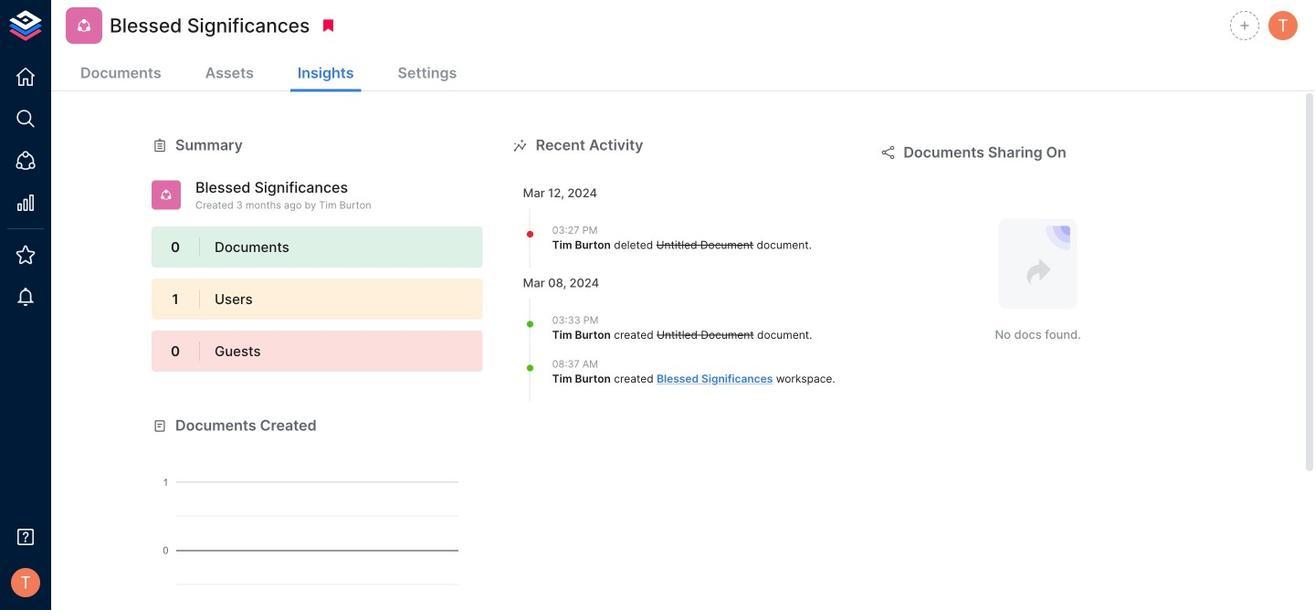 Task type: describe. For each thing, give the bounding box(es) containing it.
remove bookmark image
[[320, 17, 336, 34]]

a chart. image
[[152, 436, 483, 610]]



Task type: locate. For each thing, give the bounding box(es) containing it.
a chart. element
[[152, 436, 483, 610]]



Task type: vqa. For each thing, say whether or not it's contained in the screenshot.
Remove Favorite ICON
no



